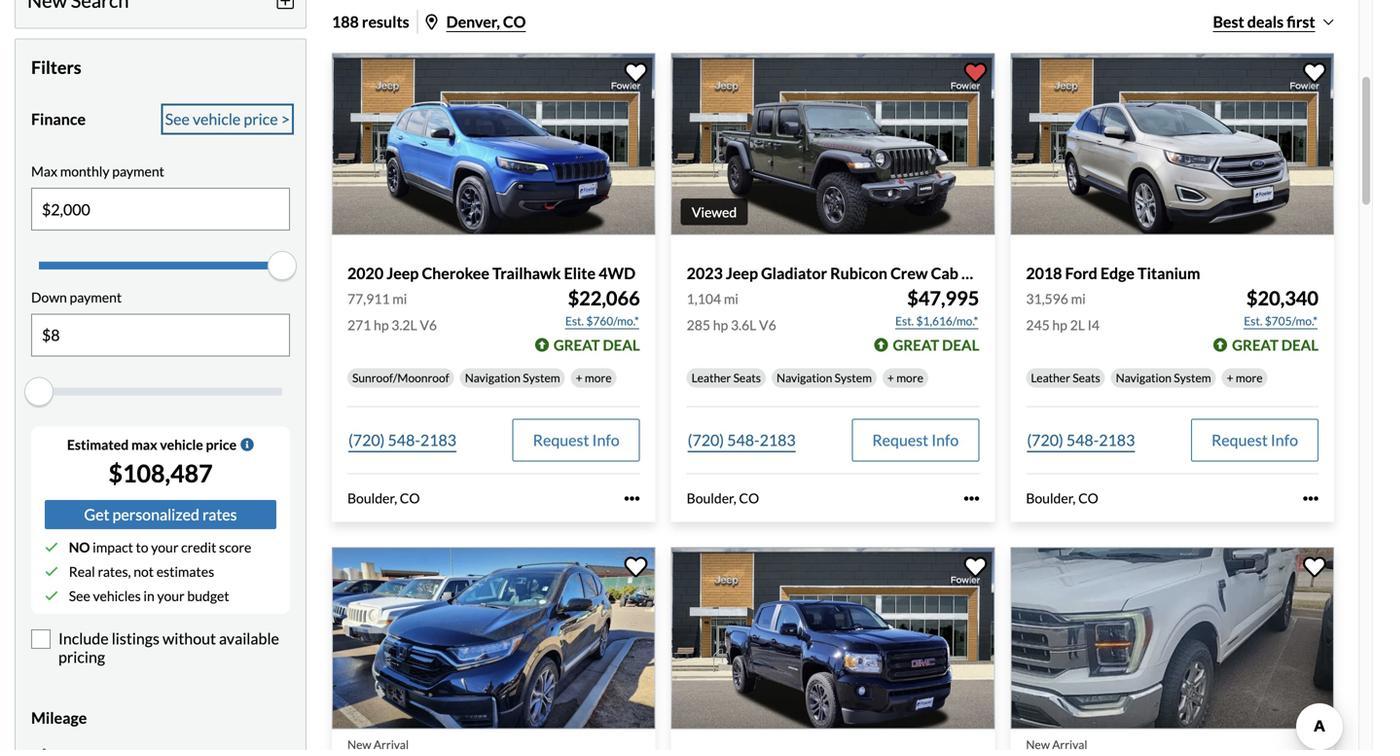 Task type: describe. For each thing, give the bounding box(es) containing it.
$108,487
[[108, 459, 213, 488]]

to
[[136, 539, 148, 556]]

system for $47,995
[[835, 371, 872, 385]]

2023
[[687, 264, 723, 283]]

get personalized rates button
[[45, 500, 276, 529]]

Max monthly payment text field
[[32, 189, 289, 230]]

leather seats for $47,995
[[692, 371, 761, 385]]

Down payment text field
[[32, 315, 289, 356]]

results
[[362, 12, 409, 31]]

finance
[[31, 110, 86, 129]]

leather for $47,995
[[692, 371, 731, 385]]

est. for $47,995
[[895, 314, 914, 328]]

+ for $47,995
[[888, 371, 894, 385]]

seats for $20,340
[[1073, 371, 1100, 385]]

denver, co button
[[426, 12, 526, 31]]

0 vertical spatial vehicle
[[193, 110, 241, 129]]

denver, co
[[446, 12, 526, 31]]

system for $22,066
[[523, 371, 560, 385]]

(720) for $47,995
[[688, 431, 724, 450]]

sarge green clearcoat 2023 jeep gladiator rubicon crew cab 4wd pickup truck four-wheel drive 8-speed automatic image
[[671, 53, 995, 235]]

real rates, not estimates
[[69, 563, 214, 580]]

co for $20,340
[[1078, 490, 1099, 507]]

245
[[1026, 317, 1050, 334]]

2023 jeep gladiator rubicon crew cab 4wd
[[687, 264, 998, 283]]

est. $1,616/mo.* button
[[894, 312, 979, 331]]

viewed
[[692, 204, 737, 220]]

(720) 548-2183 button for $22,066
[[347, 419, 457, 462]]

info for $47,995
[[932, 431, 959, 450]]

boulder, co for $22,066
[[347, 490, 420, 507]]

deal for $47,995
[[942, 336, 979, 354]]

impact
[[93, 539, 133, 556]]

est. for $22,066
[[565, 314, 584, 328]]

hp for $22,066
[[374, 317, 389, 334]]

(720) 548-2183 button for $47,995
[[687, 419, 797, 462]]

listings
[[112, 629, 160, 648]]

vehicles
[[93, 588, 141, 604]]

request info button for $47,995
[[852, 419, 979, 462]]

request for $20,340
[[1212, 431, 1268, 450]]

mi for $20,340
[[1071, 291, 1086, 307]]

77,911
[[347, 291, 390, 307]]

pricing
[[58, 648, 105, 667]]

denver,
[[446, 12, 500, 31]]

crystal black pearl 2020 honda cr-v hybrid touring awd suv / crossover all-wheel drive continuously variable transmission image
[[332, 547, 656, 729]]

1 vertical spatial payment
[[70, 289, 122, 306]]

filters
[[31, 56, 81, 78]]

(720) 548-2183 for $22,066
[[348, 431, 456, 450]]

get
[[84, 505, 109, 524]]

$705/mo.*
[[1265, 314, 1318, 328]]

i4
[[1088, 317, 1100, 334]]

navigation system for $47,995
[[777, 371, 872, 385]]

see vehicle price >
[[165, 110, 290, 129]]

your for budget
[[157, 588, 185, 604]]

mileage
[[31, 709, 87, 728]]

1 vertical spatial price
[[206, 436, 237, 453]]

1 horizontal spatial price
[[244, 110, 278, 129]]

jeep for $22,066
[[387, 264, 419, 283]]

without
[[163, 629, 216, 648]]

ellipsis h image
[[1303, 491, 1319, 507]]

sunroof/moonroof
[[352, 371, 449, 385]]

(720) 548-2183 button for $20,340
[[1026, 419, 1136, 462]]

score
[[219, 539, 251, 556]]

great for $20,340
[[1232, 336, 1279, 354]]

down payment
[[31, 289, 122, 306]]

real
[[69, 563, 95, 580]]

great for $47,995
[[893, 336, 939, 354]]

$22,066 est. $760/mo.*
[[565, 287, 640, 328]]

request for $47,995
[[872, 431, 929, 450]]

2183 for $20,340
[[1099, 431, 1135, 450]]

co for $22,066
[[400, 490, 420, 507]]

+ for $22,066
[[576, 371, 583, 385]]

rubicon
[[830, 264, 888, 283]]

seats for $47,995
[[733, 371, 761, 385]]

see vehicle price > link
[[165, 108, 290, 131]]

include listings without available pricing
[[58, 629, 279, 667]]

boulder, for $22,066
[[347, 490, 397, 507]]

v6 for $47,995
[[759, 317, 776, 334]]

get personalized rates
[[84, 505, 237, 524]]

>
[[281, 110, 290, 129]]

available
[[219, 629, 279, 648]]

548- for $20,340
[[1067, 431, 1099, 450]]

ford
[[1065, 264, 1098, 283]]

2020 jeep cherokee trailhawk elite 4wd
[[347, 264, 636, 283]]

white gold metallic 2018 ford edge titanium suv / crossover front-wheel drive 6-speed automatic image
[[1011, 53, 1334, 235]]

hp for $47,995
[[713, 317, 728, 334]]

navigation for $22,066
[[465, 371, 521, 385]]

hydro blue pearlcoat 2020 jeep cherokee trailhawk elite 4wd suv / crossover four-wheel drive 9-speed automatic image
[[332, 53, 656, 235]]

mileage button
[[31, 694, 290, 743]]

est. for $20,340
[[1244, 314, 1263, 328]]

188
[[332, 12, 359, 31]]

mi for $47,995
[[724, 291, 739, 307]]

boulder, for $20,340
[[1026, 490, 1076, 507]]

navigation for $47,995
[[777, 371, 832, 385]]

77,911 mi 271 hp 3.2l v6
[[347, 291, 437, 334]]

map marker alt image
[[426, 14, 438, 30]]

1,104 mi 285 hp 3.6l v6
[[687, 291, 776, 334]]

mi for $22,066
[[392, 291, 407, 307]]

285
[[687, 317, 710, 334]]

check image
[[45, 589, 58, 603]]

(720) 548-2183 for $20,340
[[1027, 431, 1135, 450]]

boulder, co for $20,340
[[1026, 490, 1099, 507]]

not
[[134, 563, 154, 580]]

no
[[69, 539, 90, 556]]

max
[[131, 436, 157, 453]]

2 check image from the top
[[45, 565, 58, 579]]

include
[[58, 629, 109, 648]]

oxford white 2021 ford f-150 lariat supercrew 4wd pickup truck four-wheel drive automatic image
[[1011, 547, 1334, 729]]

in
[[143, 588, 155, 604]]

$22,066
[[568, 287, 640, 310]]

$47,995 est. $1,616/mo.*
[[895, 287, 979, 328]]

rates
[[203, 505, 237, 524]]

credit
[[181, 539, 216, 556]]

cab
[[931, 264, 958, 283]]

plus square image
[[277, 0, 294, 10]]

see for see vehicle price >
[[165, 110, 190, 129]]

2020
[[347, 264, 384, 283]]

see vehicles in your budget
[[69, 588, 229, 604]]

leather for $20,340
[[1031, 371, 1070, 385]]

2018
[[1026, 264, 1062, 283]]

$20,340
[[1247, 287, 1319, 310]]



Task type: locate. For each thing, give the bounding box(es) containing it.
request info for $22,066
[[533, 431, 620, 450]]

no impact to your credit score
[[69, 539, 251, 556]]

ellipsis h image for $22,066
[[624, 491, 640, 507]]

max
[[31, 163, 57, 180]]

1 request info button from the left
[[513, 419, 640, 462]]

1 horizontal spatial see
[[165, 110, 190, 129]]

2 horizontal spatial mi
[[1071, 291, 1086, 307]]

+ more for $20,340
[[1227, 371, 1263, 385]]

budget
[[187, 588, 229, 604]]

3.2l
[[392, 317, 417, 334]]

2 horizontal spatial request
[[1212, 431, 1268, 450]]

2 great from the left
[[893, 336, 939, 354]]

1 horizontal spatial (720)
[[688, 431, 724, 450]]

(720) for $20,340
[[1027, 431, 1064, 450]]

more for $22,066
[[585, 371, 612, 385]]

jeep right 2020
[[387, 264, 419, 283]]

(720) for $22,066
[[348, 431, 385, 450]]

1 horizontal spatial hp
[[713, 317, 728, 334]]

1 leather from the left
[[692, 371, 731, 385]]

2 request info button from the left
[[852, 419, 979, 462]]

2 horizontal spatial great
[[1232, 336, 1279, 354]]

1 horizontal spatial (720) 548-2183
[[688, 431, 796, 450]]

2 v6 from the left
[[759, 317, 776, 334]]

3 (720) 548-2183 button from the left
[[1026, 419, 1136, 462]]

1 more from the left
[[585, 371, 612, 385]]

0 horizontal spatial 2183
[[420, 431, 456, 450]]

2 navigation system from the left
[[777, 371, 872, 385]]

4wd right "cab"
[[961, 264, 998, 283]]

more down est. $1,616/mo.* button
[[897, 371, 923, 385]]

request for $22,066
[[533, 431, 589, 450]]

2 navigation from the left
[[777, 371, 832, 385]]

great deal for $20,340
[[1232, 336, 1319, 354]]

see up max monthly payment text field
[[165, 110, 190, 129]]

hp inside 31,596 mi 245 hp 2l i4
[[1052, 317, 1068, 334]]

3 info from the left
[[1271, 431, 1298, 450]]

2183 for $47,995
[[760, 431, 796, 450]]

3.6l
[[731, 317, 757, 334]]

3 request info from the left
[[1212, 431, 1298, 450]]

0 vertical spatial see
[[165, 110, 190, 129]]

2 + from the left
[[888, 371, 894, 385]]

3 navigation from the left
[[1116, 371, 1172, 385]]

1 4wd from the left
[[599, 264, 636, 283]]

1 vertical spatial vehicle
[[160, 436, 203, 453]]

3 deal from the left
[[1282, 336, 1319, 354]]

0 horizontal spatial leather seats
[[692, 371, 761, 385]]

0 horizontal spatial hp
[[374, 317, 389, 334]]

1 horizontal spatial ellipsis h image
[[964, 491, 979, 507]]

31,596 mi 245 hp 2l i4
[[1026, 291, 1100, 334]]

request info for $47,995
[[872, 431, 959, 450]]

1 request from the left
[[533, 431, 589, 450]]

2 + more from the left
[[888, 371, 923, 385]]

est. inside $47,995 est. $1,616/mo.*
[[895, 314, 914, 328]]

2 request info from the left
[[872, 431, 959, 450]]

great for $22,066
[[554, 336, 600, 354]]

hp for $20,340
[[1052, 317, 1068, 334]]

(720)
[[348, 431, 385, 450], [688, 431, 724, 450], [1027, 431, 1064, 450]]

1 horizontal spatial seats
[[1073, 371, 1100, 385]]

2018 ford edge titanium
[[1026, 264, 1200, 283]]

leather down 285
[[692, 371, 731, 385]]

0 horizontal spatial est.
[[565, 314, 584, 328]]

2 boulder, co from the left
[[687, 490, 759, 507]]

2 boulder, from the left
[[687, 490, 736, 507]]

v6 inside 77,911 mi 271 hp 3.2l v6
[[420, 317, 437, 334]]

1 horizontal spatial leather seats
[[1031, 371, 1100, 385]]

great down est. $705/mo.* button
[[1232, 336, 1279, 354]]

estimated
[[67, 436, 129, 453]]

2 horizontal spatial more
[[1236, 371, 1263, 385]]

$47,995
[[907, 287, 979, 310]]

2 leather from the left
[[1031, 371, 1070, 385]]

info for $20,340
[[1271, 431, 1298, 450]]

great deal for $47,995
[[893, 336, 979, 354]]

cherokee
[[422, 264, 489, 283]]

hp inside '1,104 mi 285 hp 3.6l v6'
[[713, 317, 728, 334]]

v6 right '3.2l'
[[420, 317, 437, 334]]

0 horizontal spatial deal
[[603, 336, 640, 354]]

3 + more from the left
[[1227, 371, 1263, 385]]

1 horizontal spatial v6
[[759, 317, 776, 334]]

1 horizontal spatial mi
[[724, 291, 739, 307]]

3 + from the left
[[1227, 371, 1234, 385]]

great deal down est. $1,616/mo.* button
[[893, 336, 979, 354]]

est.
[[565, 314, 584, 328], [895, 314, 914, 328], [1244, 314, 1263, 328]]

check image left no
[[45, 541, 58, 554]]

1 horizontal spatial navigation
[[777, 371, 832, 385]]

ellipsis h image for $47,995
[[964, 491, 979, 507]]

3 boulder, co from the left
[[1026, 490, 1099, 507]]

leather
[[692, 371, 731, 385], [1031, 371, 1070, 385]]

2 request from the left
[[872, 431, 929, 450]]

1 + from the left
[[576, 371, 583, 385]]

leather down 245
[[1031, 371, 1070, 385]]

+ more down est. $1,616/mo.* button
[[888, 371, 923, 385]]

0 horizontal spatial see
[[69, 588, 90, 604]]

boulder, co for $47,995
[[687, 490, 759, 507]]

your right to
[[151, 539, 179, 556]]

2183 for $22,066
[[420, 431, 456, 450]]

2 seats from the left
[[1073, 371, 1100, 385]]

vehicle left > at top left
[[193, 110, 241, 129]]

+
[[576, 371, 583, 385], [888, 371, 894, 385], [1227, 371, 1234, 385]]

1 est. from the left
[[565, 314, 584, 328]]

monthly
[[60, 163, 110, 180]]

0 horizontal spatial navigation system
[[465, 371, 560, 385]]

2 horizontal spatial +
[[1227, 371, 1234, 385]]

1 great deal from the left
[[554, 336, 640, 354]]

mi inside 31,596 mi 245 hp 2l i4
[[1071, 291, 1086, 307]]

2 (720) from the left
[[688, 431, 724, 450]]

0 vertical spatial check image
[[45, 541, 58, 554]]

2 more from the left
[[897, 371, 923, 385]]

1 vertical spatial see
[[69, 588, 90, 604]]

3 great from the left
[[1232, 336, 1279, 354]]

3 (720) 548-2183 from the left
[[1027, 431, 1135, 450]]

(720) 548-2183
[[348, 431, 456, 450], [688, 431, 796, 450], [1027, 431, 1135, 450]]

2 horizontal spatial great deal
[[1232, 336, 1319, 354]]

mi inside '1,104 mi 285 hp 3.6l v6'
[[724, 291, 739, 307]]

request
[[533, 431, 589, 450], [872, 431, 929, 450], [1212, 431, 1268, 450]]

2 horizontal spatial (720)
[[1027, 431, 1064, 450]]

1 jeep from the left
[[387, 264, 419, 283]]

1 (720) 548-2183 button from the left
[[347, 419, 457, 462]]

1 horizontal spatial (720) 548-2183 button
[[687, 419, 797, 462]]

1 horizontal spatial jeep
[[726, 264, 758, 283]]

vehicle
[[193, 110, 241, 129], [160, 436, 203, 453]]

2 ellipsis h image from the left
[[964, 491, 979, 507]]

payment right down
[[70, 289, 122, 306]]

navigation
[[465, 371, 521, 385], [777, 371, 832, 385], [1116, 371, 1172, 385]]

$1,616/mo.*
[[916, 314, 978, 328]]

3 request info button from the left
[[1191, 419, 1319, 462]]

4wd
[[599, 264, 636, 283], [961, 264, 998, 283]]

0 horizontal spatial (720) 548-2183
[[348, 431, 456, 450]]

personalized
[[112, 505, 199, 524]]

+ more down est. $705/mo.* button
[[1227, 371, 1263, 385]]

0 horizontal spatial 4wd
[[599, 264, 636, 283]]

check image
[[45, 541, 58, 554], [45, 565, 58, 579]]

see inside see vehicle price > link
[[165, 110, 190, 129]]

mi down ford
[[1071, 291, 1086, 307]]

boulder, co
[[347, 490, 420, 507], [687, 490, 759, 507], [1026, 490, 1099, 507]]

$760/mo.*
[[586, 314, 639, 328]]

v6 right 3.6l
[[759, 317, 776, 334]]

0 horizontal spatial request
[[533, 431, 589, 450]]

1 boulder, from the left
[[347, 490, 397, 507]]

1 request info from the left
[[533, 431, 620, 450]]

2 info from the left
[[932, 431, 959, 450]]

deal for $22,066
[[603, 336, 640, 354]]

2 system from the left
[[835, 371, 872, 385]]

2 horizontal spatial navigation system
[[1116, 371, 1211, 385]]

1 2183 from the left
[[420, 431, 456, 450]]

1 horizontal spatial +
[[888, 371, 894, 385]]

seats
[[733, 371, 761, 385], [1073, 371, 1100, 385]]

1 deal from the left
[[603, 336, 640, 354]]

0 horizontal spatial request info button
[[513, 419, 640, 462]]

gladiator
[[761, 264, 827, 283]]

(720) 548-2183 button
[[347, 419, 457, 462], [687, 419, 797, 462], [1026, 419, 1136, 462]]

hp left "2l"
[[1052, 317, 1068, 334]]

2 horizontal spatial navigation
[[1116, 371, 1172, 385]]

1 (720) 548-2183 from the left
[[348, 431, 456, 450]]

2 mi from the left
[[724, 291, 739, 307]]

3 system from the left
[[1174, 371, 1211, 385]]

1 horizontal spatial system
[[835, 371, 872, 385]]

0 vertical spatial price
[[244, 110, 278, 129]]

est. down $22,066
[[565, 314, 584, 328]]

0 horizontal spatial leather
[[692, 371, 731, 385]]

more for $47,995
[[897, 371, 923, 385]]

1 horizontal spatial boulder, co
[[687, 490, 759, 507]]

mi up '3.2l'
[[392, 291, 407, 307]]

+ more for $47,995
[[888, 371, 923, 385]]

seats down 3.6l
[[733, 371, 761, 385]]

more for $20,340
[[1236, 371, 1263, 385]]

2 horizontal spatial boulder,
[[1026, 490, 1076, 507]]

2 (720) 548-2183 from the left
[[688, 431, 796, 450]]

1 great from the left
[[554, 336, 600, 354]]

great deal down est. $705/mo.* button
[[1232, 336, 1319, 354]]

2 (720) 548-2183 button from the left
[[687, 419, 797, 462]]

3 navigation system from the left
[[1116, 371, 1211, 385]]

info
[[592, 431, 620, 450], [932, 431, 959, 450], [1271, 431, 1298, 450]]

hp right 285
[[713, 317, 728, 334]]

vehicle up $108,487
[[160, 436, 203, 453]]

deal for $20,340
[[1282, 336, 1319, 354]]

leather seats for $20,340
[[1031, 371, 1100, 385]]

3 (720) from the left
[[1027, 431, 1064, 450]]

request info
[[533, 431, 620, 450], [872, 431, 959, 450], [1212, 431, 1298, 450]]

elite
[[564, 264, 596, 283]]

3 548- from the left
[[1067, 431, 1099, 450]]

1 horizontal spatial 548-
[[727, 431, 760, 450]]

down
[[31, 289, 67, 306]]

3 request from the left
[[1212, 431, 1268, 450]]

system
[[523, 371, 560, 385], [835, 371, 872, 385], [1174, 371, 1211, 385]]

see for see vehicles in your budget
[[69, 588, 90, 604]]

2183
[[420, 431, 456, 450], [760, 431, 796, 450], [1099, 431, 1135, 450]]

+ more for $22,066
[[576, 371, 612, 385]]

3 great deal from the left
[[1232, 336, 1319, 354]]

1 548- from the left
[[388, 431, 420, 450]]

1 hp from the left
[[374, 317, 389, 334]]

3 2183 from the left
[[1099, 431, 1135, 450]]

2 horizontal spatial 2183
[[1099, 431, 1135, 450]]

1 vertical spatial your
[[157, 588, 185, 604]]

rates,
[[98, 563, 131, 580]]

2 horizontal spatial (720) 548-2183 button
[[1026, 419, 1136, 462]]

v6 inside '1,104 mi 285 hp 3.6l v6'
[[759, 317, 776, 334]]

see
[[165, 110, 190, 129], [69, 588, 90, 604]]

your right in
[[157, 588, 185, 604]]

1 horizontal spatial navigation system
[[777, 371, 872, 385]]

2 great deal from the left
[[893, 336, 979, 354]]

4wd up $22,066
[[599, 264, 636, 283]]

2 horizontal spatial deal
[[1282, 336, 1319, 354]]

0 horizontal spatial info
[[592, 431, 620, 450]]

1 horizontal spatial more
[[897, 371, 923, 385]]

1 seats from the left
[[733, 371, 761, 385]]

2 est. from the left
[[895, 314, 914, 328]]

0 horizontal spatial ellipsis h image
[[624, 491, 640, 507]]

0 horizontal spatial more
[[585, 371, 612, 385]]

2 horizontal spatial request info button
[[1191, 419, 1319, 462]]

v6 for $22,066
[[420, 317, 437, 334]]

1 horizontal spatial info
[[932, 431, 959, 450]]

2 horizontal spatial boulder, co
[[1026, 490, 1099, 507]]

onyx black 2020 gmc canyon sle crew cab 4wd pickup truck four-wheel drive 8-speed automatic image
[[671, 547, 995, 729]]

2 horizontal spatial + more
[[1227, 371, 1263, 385]]

navigation for $20,340
[[1116, 371, 1172, 385]]

2 horizontal spatial (720) 548-2183
[[1027, 431, 1135, 450]]

mi right 1,104
[[724, 291, 739, 307]]

1 ellipsis h image from the left
[[624, 491, 640, 507]]

trailhawk
[[492, 264, 561, 283]]

jeep right 2023
[[726, 264, 758, 283]]

2 horizontal spatial info
[[1271, 431, 1298, 450]]

info for $22,066
[[592, 431, 620, 450]]

(720) 548-2183 for $47,995
[[688, 431, 796, 450]]

estimates
[[156, 563, 214, 580]]

1 v6 from the left
[[420, 317, 437, 334]]

price left info circle "image"
[[206, 436, 237, 453]]

2 horizontal spatial 548-
[[1067, 431, 1099, 450]]

188 results
[[332, 12, 409, 31]]

+ more
[[576, 371, 612, 385], [888, 371, 923, 385], [1227, 371, 1263, 385]]

est. $705/mo.* button
[[1243, 312, 1319, 331]]

2 horizontal spatial request info
[[1212, 431, 1298, 450]]

1 horizontal spatial 4wd
[[961, 264, 998, 283]]

2l
[[1070, 317, 1085, 334]]

+ for $20,340
[[1227, 371, 1234, 385]]

0 horizontal spatial request info
[[533, 431, 620, 450]]

2 548- from the left
[[727, 431, 760, 450]]

mi inside 77,911 mi 271 hp 3.2l v6
[[392, 291, 407, 307]]

1 boulder, co from the left
[[347, 490, 420, 507]]

548- for $22,066
[[388, 431, 420, 450]]

0 horizontal spatial boulder,
[[347, 490, 397, 507]]

2 leather seats from the left
[[1031, 371, 1100, 385]]

leather seats down 3.6l
[[692, 371, 761, 385]]

great down the est. $760/mo.* button
[[554, 336, 600, 354]]

payment up max monthly payment text field
[[112, 163, 164, 180]]

0 horizontal spatial mi
[[392, 291, 407, 307]]

1 horizontal spatial great
[[893, 336, 939, 354]]

1 info from the left
[[592, 431, 620, 450]]

great down est. $1,616/mo.* button
[[893, 336, 939, 354]]

1 horizontal spatial boulder,
[[687, 490, 736, 507]]

deal down $705/mo.*
[[1282, 336, 1319, 354]]

1 vertical spatial check image
[[45, 565, 58, 579]]

0 horizontal spatial + more
[[576, 371, 612, 385]]

seats down i4
[[1073, 371, 1100, 385]]

0 horizontal spatial navigation
[[465, 371, 521, 385]]

1 horizontal spatial request info
[[872, 431, 959, 450]]

check image up check image
[[45, 565, 58, 579]]

deal
[[603, 336, 640, 354], [942, 336, 979, 354], [1282, 336, 1319, 354]]

1 + more from the left
[[576, 371, 612, 385]]

1 (720) from the left
[[348, 431, 385, 450]]

price left > at top left
[[244, 110, 278, 129]]

$20,340 est. $705/mo.*
[[1244, 287, 1319, 328]]

great
[[554, 336, 600, 354], [893, 336, 939, 354], [1232, 336, 1279, 354]]

v6
[[420, 317, 437, 334], [759, 317, 776, 334]]

0 horizontal spatial great
[[554, 336, 600, 354]]

1 leather seats from the left
[[692, 371, 761, 385]]

co
[[503, 12, 526, 31], [400, 490, 420, 507], [739, 490, 759, 507], [1078, 490, 1099, 507]]

1 horizontal spatial request
[[872, 431, 929, 450]]

est. left $1,616/mo.*
[[895, 314, 914, 328]]

system for $20,340
[[1174, 371, 1211, 385]]

request info for $20,340
[[1212, 431, 1298, 450]]

0 horizontal spatial (720) 548-2183 button
[[347, 419, 457, 462]]

0 horizontal spatial system
[[523, 371, 560, 385]]

0 horizontal spatial jeep
[[387, 264, 419, 283]]

your
[[151, 539, 179, 556], [157, 588, 185, 604]]

2 4wd from the left
[[961, 264, 998, 283]]

co for $47,995
[[739, 490, 759, 507]]

est. inside $20,340 est. $705/mo.*
[[1244, 314, 1263, 328]]

1 horizontal spatial leather
[[1031, 371, 1070, 385]]

boulder,
[[347, 490, 397, 507], [687, 490, 736, 507], [1026, 490, 1076, 507]]

31,596
[[1026, 291, 1069, 307]]

2 horizontal spatial hp
[[1052, 317, 1068, 334]]

great deal
[[554, 336, 640, 354], [893, 336, 979, 354], [1232, 336, 1319, 354]]

your for credit
[[151, 539, 179, 556]]

see down real
[[69, 588, 90, 604]]

great deal down the est. $760/mo.* button
[[554, 336, 640, 354]]

3 more from the left
[[1236, 371, 1263, 385]]

3 boulder, from the left
[[1026, 490, 1076, 507]]

1,104
[[687, 291, 721, 307]]

2 jeep from the left
[[726, 264, 758, 283]]

more down est. $705/mo.* button
[[1236, 371, 1263, 385]]

1 navigation system from the left
[[465, 371, 560, 385]]

0 vertical spatial your
[[151, 539, 179, 556]]

jeep for $47,995
[[726, 264, 758, 283]]

boulder, for $47,995
[[687, 490, 736, 507]]

0 horizontal spatial price
[[206, 436, 237, 453]]

0 horizontal spatial +
[[576, 371, 583, 385]]

edge
[[1101, 264, 1135, 283]]

0 horizontal spatial great deal
[[554, 336, 640, 354]]

hp inside 77,911 mi 271 hp 3.2l v6
[[374, 317, 389, 334]]

0 horizontal spatial boulder, co
[[347, 490, 420, 507]]

request info button
[[513, 419, 640, 462], [852, 419, 979, 462], [1191, 419, 1319, 462]]

estimated max vehicle price
[[67, 436, 237, 453]]

navigation system for $20,340
[[1116, 371, 1211, 385]]

3 hp from the left
[[1052, 317, 1068, 334]]

more down the est. $760/mo.* button
[[585, 371, 612, 385]]

hp right the 271
[[374, 317, 389, 334]]

1 mi from the left
[[392, 291, 407, 307]]

271
[[347, 317, 371, 334]]

great deal for $22,066
[[554, 336, 640, 354]]

1 horizontal spatial + more
[[888, 371, 923, 385]]

info circle image
[[240, 438, 254, 452]]

price
[[244, 110, 278, 129], [206, 436, 237, 453]]

0 horizontal spatial (720)
[[348, 431, 385, 450]]

2 horizontal spatial est.
[[1244, 314, 1263, 328]]

est. $760/mo.* button
[[564, 312, 640, 331]]

est. down $20,340 at the right top of page
[[1244, 314, 1263, 328]]

more
[[585, 371, 612, 385], [897, 371, 923, 385], [1236, 371, 1263, 385]]

2 horizontal spatial system
[[1174, 371, 1211, 385]]

request info button for $20,340
[[1191, 419, 1319, 462]]

mi
[[392, 291, 407, 307], [724, 291, 739, 307], [1071, 291, 1086, 307]]

request info button for $22,066
[[513, 419, 640, 462]]

3 mi from the left
[[1071, 291, 1086, 307]]

2 2183 from the left
[[760, 431, 796, 450]]

crew
[[891, 264, 928, 283]]

0 horizontal spatial 548-
[[388, 431, 420, 450]]

deal down $760/mo.*
[[603, 336, 640, 354]]

2 hp from the left
[[713, 317, 728, 334]]

+ more down the est. $760/mo.* button
[[576, 371, 612, 385]]

1 navigation from the left
[[465, 371, 521, 385]]

est. inside $22,066 est. $760/mo.*
[[565, 314, 584, 328]]

1 horizontal spatial est.
[[895, 314, 914, 328]]

0 horizontal spatial seats
[[733, 371, 761, 385]]

max monthly payment
[[31, 163, 164, 180]]

navigation system for $22,066
[[465, 371, 560, 385]]

0 horizontal spatial v6
[[420, 317, 437, 334]]

1 horizontal spatial request info button
[[852, 419, 979, 462]]

leather seats down "2l"
[[1031, 371, 1100, 385]]

0 vertical spatial payment
[[112, 163, 164, 180]]

3 est. from the left
[[1244, 314, 1263, 328]]

1 check image from the top
[[45, 541, 58, 554]]

1 horizontal spatial 2183
[[760, 431, 796, 450]]

2 deal from the left
[[942, 336, 979, 354]]

548- for $47,995
[[727, 431, 760, 450]]

navigation system
[[465, 371, 560, 385], [777, 371, 872, 385], [1116, 371, 1211, 385]]

1 system from the left
[[523, 371, 560, 385]]

deal down $1,616/mo.*
[[942, 336, 979, 354]]

1 horizontal spatial great deal
[[893, 336, 979, 354]]

titanium
[[1138, 264, 1200, 283]]

1 horizontal spatial deal
[[942, 336, 979, 354]]

ellipsis h image
[[624, 491, 640, 507], [964, 491, 979, 507]]

jeep
[[387, 264, 419, 283], [726, 264, 758, 283]]

leather seats
[[692, 371, 761, 385], [1031, 371, 1100, 385]]



Task type: vqa. For each thing, say whether or not it's contained in the screenshot.
Posted
no



